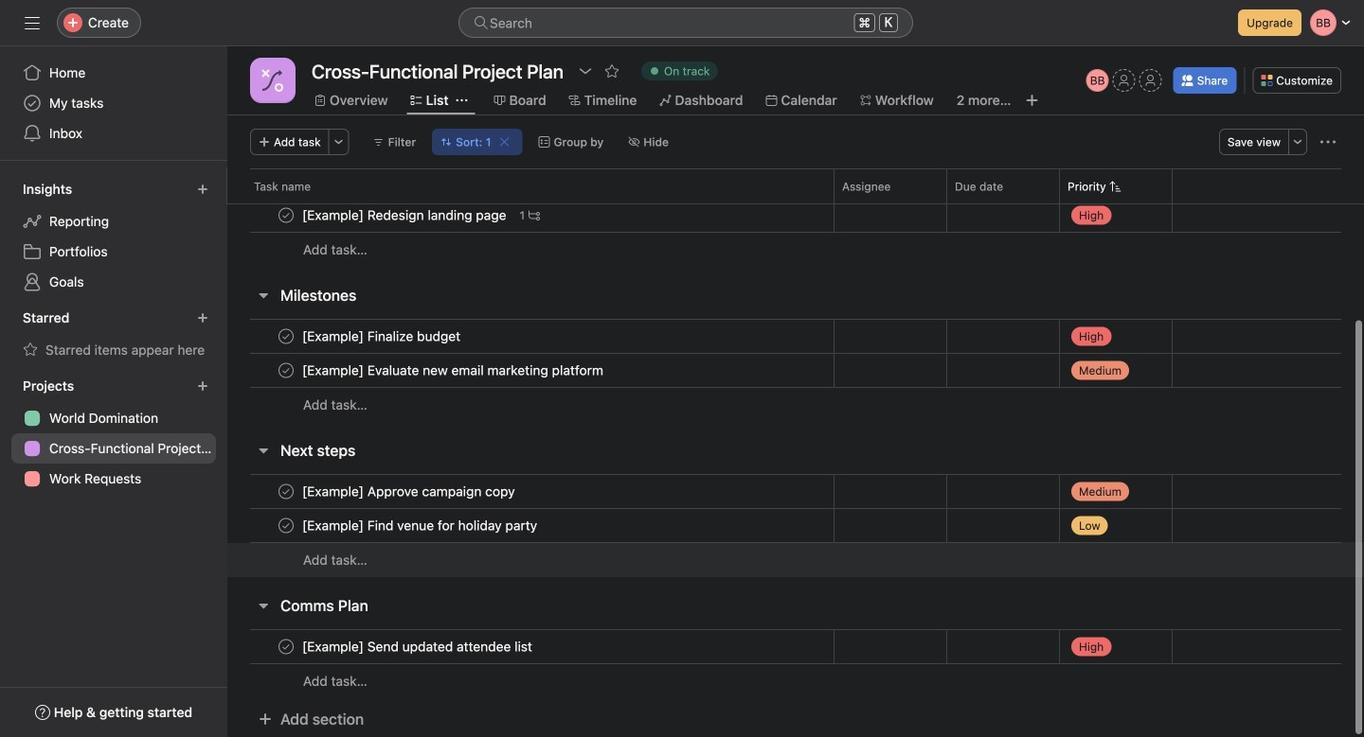 Task type: vqa. For each thing, say whether or not it's contained in the screenshot.
the hide sidebar Image
yes



Task type: describe. For each thing, give the bounding box(es) containing it.
[example] approve campaign copy cell
[[227, 475, 834, 510]]

task name text field for mark complete image within [example] redesign landing page cell
[[298, 206, 512, 225]]

line_and_symbols image
[[261, 69, 284, 92]]

clear image
[[499, 136, 510, 148]]

5 row from the top
[[227, 353, 1364, 388]]

mark complete checkbox for task name text box in [example] finalize budget cell
[[275, 325, 297, 348]]

[example] finalize budget cell
[[227, 319, 834, 354]]

mark complete image inside "[example] find venue for holiday party" cell
[[275, 515, 297, 538]]

11 row from the top
[[227, 664, 1364, 699]]

7 row from the top
[[227, 475, 1364, 510]]

header planning tree grid
[[227, 198, 1364, 267]]

more actions image
[[333, 136, 344, 148]]

more options image
[[1292, 136, 1303, 148]]

new insights image
[[197, 184, 208, 195]]

header comms plan tree grid
[[227, 630, 1364, 699]]

collapse task list for this group image for header next steps tree grid
[[256, 443, 271, 458]]

projects element
[[0, 369, 227, 498]]

1 subtask image
[[529, 210, 540, 221]]

tab actions image
[[456, 95, 468, 106]]

[example] redesign landing page cell
[[227, 198, 834, 233]]

hide sidebar image
[[25, 15, 40, 30]]

Mark complete checkbox
[[275, 515, 297, 538]]

10 row from the top
[[227, 630, 1364, 665]]

[example] send updated attendee list cell
[[227, 630, 834, 665]]

more actions image
[[1320, 135, 1336, 150]]

mark complete checkbox for task name text box within [example] send updated attendee list cell
[[275, 636, 297, 659]]

starred element
[[0, 301, 227, 369]]

1 row from the top
[[227, 169, 1364, 204]]

show options image
[[578, 63, 593, 79]]

4 row from the top
[[227, 319, 1364, 354]]

[example] find venue for holiday party cell
[[227, 509, 834, 544]]

mark complete image for header planning tree grid
[[275, 204, 297, 227]]

manage project members image
[[1086, 69, 1109, 92]]

task name text field for header milestones tree grid
[[298, 327, 466, 346]]



Task type: locate. For each thing, give the bounding box(es) containing it.
Search tasks, projects, and more text field
[[458, 8, 913, 38]]

2 task name text field from the top
[[298, 483, 521, 502]]

5 mark complete checkbox from the top
[[275, 636, 297, 659]]

global element
[[0, 46, 227, 160]]

mark complete image
[[275, 204, 297, 227], [275, 325, 297, 348], [275, 481, 297, 503], [275, 515, 297, 538]]

4 mark complete checkbox from the top
[[275, 481, 297, 503]]

mark complete checkbox inside [example] send updated attendee list cell
[[275, 636, 297, 659]]

0 vertical spatial task name text field
[[298, 206, 512, 225]]

mark complete checkbox for task name text field within [example] evaluate new email marketing platform cell
[[275, 359, 297, 382]]

mark complete image for header milestones tree grid
[[275, 325, 297, 348]]

1 task name text field from the top
[[298, 327, 466, 346]]

0 vertical spatial collapse task list for this group image
[[256, 443, 271, 458]]

task name text field inside [example] finalize budget cell
[[298, 327, 466, 346]]

new project or portfolio image
[[197, 381, 208, 392]]

mark complete checkbox inside [example] approve campaign copy cell
[[275, 481, 297, 503]]

mark complete image inside [example] evaluate new email marketing platform cell
[[275, 359, 297, 382]]

None text field
[[307, 54, 568, 88]]

task name text field inside [example] evaluate new email marketing platform cell
[[298, 361, 609, 380]]

collapse task list for this group image
[[256, 443, 271, 458], [256, 599, 271, 614]]

mark complete image for [example] send updated attendee list cell
[[275, 636, 297, 659]]

1 mark complete checkbox from the top
[[275, 204, 297, 227]]

Task name text field
[[298, 206, 512, 225], [298, 361, 609, 380]]

mark complete image for [example] evaluate new email marketing platform cell
[[275, 359, 297, 382]]

2 task name text field from the top
[[298, 361, 609, 380]]

collapse task list for this group image
[[256, 288, 271, 303]]

2 collapse task list for this group image from the top
[[256, 599, 271, 614]]

6 row from the top
[[227, 387, 1364, 422]]

mark complete image inside [example] finalize budget cell
[[275, 325, 297, 348]]

9 row from the top
[[227, 543, 1364, 578]]

header milestones tree grid
[[227, 319, 1364, 422]]

mark complete image for header next steps tree grid
[[275, 481, 297, 503]]

header next steps tree grid
[[227, 475, 1364, 578]]

collapse task list for this group image for header comms plan tree grid
[[256, 599, 271, 614]]

8 row from the top
[[227, 509, 1364, 544]]

mark complete checkbox inside [example] redesign landing page cell
[[275, 204, 297, 227]]

1 mark complete image from the top
[[275, 204, 297, 227]]

2 mark complete image from the top
[[275, 636, 297, 659]]

0 vertical spatial mark complete image
[[275, 359, 297, 382]]

insights element
[[0, 172, 227, 301]]

1 vertical spatial mark complete image
[[275, 636, 297, 659]]

1 collapse task list for this group image from the top
[[256, 443, 271, 458]]

priority field for [example] finalize budget cell
[[1059, 319, 1173, 354]]

add to starred image
[[604, 63, 620, 79]]

row
[[227, 169, 1364, 204], [227, 198, 1364, 233], [227, 232, 1364, 267], [227, 319, 1364, 354], [227, 353, 1364, 388], [227, 387, 1364, 422], [227, 475, 1364, 510], [227, 509, 1364, 544], [227, 543, 1364, 578], [227, 630, 1364, 665], [227, 664, 1364, 699]]

mark complete image inside [example] approve campaign copy cell
[[275, 481, 297, 503]]

1 task name text field from the top
[[298, 206, 512, 225]]

mark complete checkbox inside [example] finalize budget cell
[[275, 325, 297, 348]]

task name text field for header comms plan tree grid
[[298, 638, 538, 657]]

Task name text field
[[298, 327, 466, 346], [298, 483, 521, 502], [298, 517, 543, 536], [298, 638, 538, 657]]

Mark complete checkbox
[[275, 204, 297, 227], [275, 325, 297, 348], [275, 359, 297, 382], [275, 481, 297, 503], [275, 636, 297, 659]]

add items to starred image
[[197, 313, 208, 324]]

[example] evaluate new email marketing platform cell
[[227, 353, 834, 388]]

4 task name text field from the top
[[298, 638, 538, 657]]

1 mark complete image from the top
[[275, 359, 297, 382]]

4 mark complete image from the top
[[275, 515, 297, 538]]

3 row from the top
[[227, 232, 1364, 267]]

1 vertical spatial collapse task list for this group image
[[256, 599, 271, 614]]

1 vertical spatial task name text field
[[298, 361, 609, 380]]

task name text field for mark complete icon within [example] evaluate new email marketing platform cell
[[298, 361, 609, 380]]

mark complete image
[[275, 359, 297, 382], [275, 636, 297, 659]]

mark complete checkbox inside [example] evaluate new email marketing platform cell
[[275, 359, 297, 382]]

mark complete image inside [example] send updated attendee list cell
[[275, 636, 297, 659]]

None field
[[458, 8, 913, 38]]

add tab image
[[1024, 93, 1040, 108]]

2 mark complete image from the top
[[275, 325, 297, 348]]

task name text field inside [example] send updated attendee list cell
[[298, 638, 538, 657]]

task name text field inside "[example] find venue for holiday party" cell
[[298, 517, 543, 536]]

2 row from the top
[[227, 198, 1364, 233]]

mark complete checkbox for task name text box inside the [example] approve campaign copy cell
[[275, 481, 297, 503]]

2 mark complete checkbox from the top
[[275, 325, 297, 348]]

3 task name text field from the top
[[298, 517, 543, 536]]

3 mark complete image from the top
[[275, 481, 297, 503]]

task name text field inside [example] redesign landing page cell
[[298, 206, 512, 225]]

task name text field inside [example] approve campaign copy cell
[[298, 483, 521, 502]]

mark complete image inside [example] redesign landing page cell
[[275, 204, 297, 227]]

task name text field for header next steps tree grid
[[298, 483, 521, 502]]

3 mark complete checkbox from the top
[[275, 359, 297, 382]]

mark complete checkbox for task name text field inside the [example] redesign landing page cell
[[275, 204, 297, 227]]



